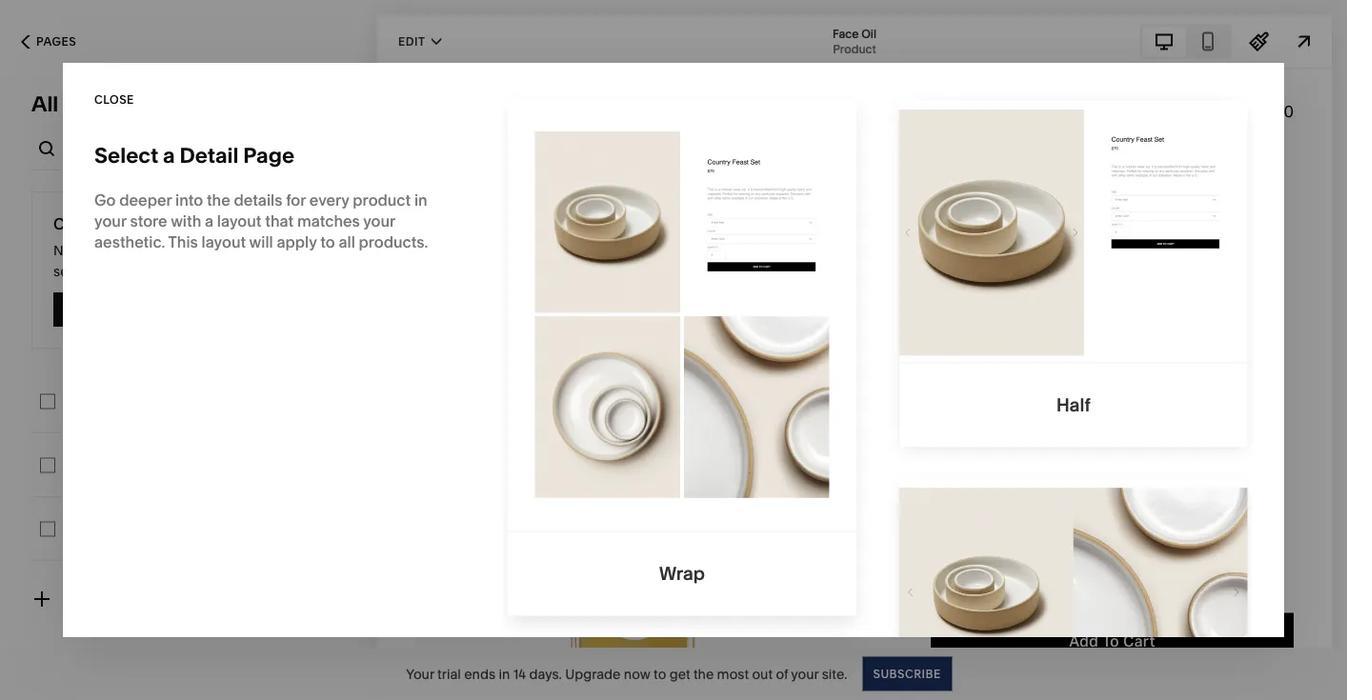 Task type: vqa. For each thing, say whether or not it's contained in the screenshot.
Published on the top
no



Task type: describe. For each thing, give the bounding box(es) containing it.
your inside now that you've added products, finish setting up your store.
[[119, 263, 147, 280]]

select a detail page
[[94, 142, 294, 168]]

to inside go deeper into the details for every product in your store with a layout that matches your aesthetic. this layout will apply to all products.
[[320, 232, 335, 251]]

days.
[[529, 666, 562, 682]]

your trial ends in 14 days. upgrade now to get the most out of your site.
[[406, 666, 847, 682]]

your
[[406, 666, 434, 682]]

every
[[309, 191, 349, 209]]

face oil product
[[833, 27, 877, 56]]

store.
[[150, 263, 185, 280]]

finish
[[264, 242, 298, 259]]

your down product in the left of the page
[[363, 211, 395, 230]]

page
[[243, 142, 294, 168]]

oil
[[861, 27, 877, 40]]

1 vertical spatial the
[[693, 666, 714, 682]]

deeper
[[119, 191, 172, 209]]

close
[[94, 92, 134, 106]]

that inside go deeper into the details for every product in your store with a layout that matches your aesthetic. this layout will apply to all products.
[[265, 211, 294, 230]]

for
[[286, 191, 306, 209]]

most
[[717, 666, 749, 682]]

with
[[171, 211, 201, 230]]

aesthetic.
[[94, 232, 165, 251]]

get
[[669, 666, 690, 682]]

continue
[[53, 214, 120, 233]]

pages
[[36, 35, 76, 49]]

go
[[94, 191, 116, 209]]

apply
[[277, 232, 317, 251]]

face
[[833, 27, 859, 40]]

wrap
[[659, 564, 704, 586]]

into
[[175, 191, 203, 209]]

go deeper into the details for every product in your store with a layout that matches your aesthetic. this layout will apply to all products.
[[94, 191, 428, 251]]

products,
[[201, 242, 261, 259]]

detail
[[180, 142, 239, 168]]

site.
[[822, 666, 847, 682]]

your right of
[[791, 666, 819, 682]]

0 vertical spatial a
[[163, 142, 175, 168]]

all
[[31, 91, 58, 117]]



Task type: locate. For each thing, give the bounding box(es) containing it.
details
[[234, 191, 282, 209]]

0 horizontal spatial that
[[85, 242, 109, 259]]

your
[[94, 211, 126, 230], [363, 211, 395, 230], [119, 263, 147, 280], [791, 666, 819, 682]]

0 vertical spatial to
[[320, 232, 335, 251]]

layout down "details"
[[217, 211, 262, 230]]

close button
[[94, 82, 134, 117]]

trial
[[437, 666, 461, 682]]

now
[[53, 242, 82, 259]]

0 horizontal spatial to
[[320, 232, 335, 251]]

edit button
[[386, 25, 452, 58]]

0 horizontal spatial in
[[414, 191, 427, 209]]

a left detail
[[163, 142, 175, 168]]

the right get
[[693, 666, 714, 682]]

row group
[[0, 370, 377, 625]]

to
[[320, 232, 335, 251], [654, 666, 666, 682]]

1 vertical spatial that
[[85, 242, 109, 259]]

a
[[163, 142, 175, 168], [205, 211, 214, 230]]

the right into
[[207, 191, 230, 209]]

product
[[353, 191, 411, 209]]

that inside now that you've added products, finish setting up your store.
[[85, 242, 109, 259]]

a right with
[[205, 211, 214, 230]]

that
[[265, 211, 294, 230], [85, 242, 109, 259]]

in inside go deeper into the details for every product in your store with a layout that matches your aesthetic. this layout will apply to all products.
[[414, 191, 427, 209]]

the inside go deeper into the details for every product in your store with a layout that matches your aesthetic. this layout will apply to all products.
[[207, 191, 230, 209]]

select
[[94, 142, 158, 168]]

0 vertical spatial layout
[[217, 211, 262, 230]]

out
[[752, 666, 773, 682]]

1 vertical spatial to
[[654, 666, 666, 682]]

added
[[157, 242, 198, 259]]

matches
[[297, 211, 360, 230]]

0 vertical spatial the
[[207, 191, 230, 209]]

1 vertical spatial in
[[499, 666, 510, 682]]

1 vertical spatial layout
[[202, 232, 246, 251]]

store inside go deeper into the details for every product in your store with a layout that matches your aesthetic. this layout will apply to all products.
[[130, 211, 167, 230]]

this
[[168, 232, 198, 251]]

product
[[833, 42, 876, 56]]

the
[[207, 191, 230, 209], [693, 666, 714, 682]]

now that you've added products, finish setting up your store.
[[53, 242, 298, 280]]

to left all
[[320, 232, 335, 251]]

of
[[776, 666, 788, 682]]

1 vertical spatial a
[[205, 211, 214, 230]]

1 horizontal spatial in
[[499, 666, 510, 682]]

0 horizontal spatial the
[[207, 191, 230, 209]]

pages button
[[0, 21, 97, 63]]

a inside go deeper into the details for every product in your store with a layout that matches your aesthetic. this layout will apply to all products.
[[205, 211, 214, 230]]

layout left will
[[202, 232, 246, 251]]

1 horizontal spatial to
[[654, 666, 666, 682]]

0 vertical spatial in
[[414, 191, 427, 209]]

upgrade
[[565, 666, 621, 682]]

your down you've
[[119, 263, 147, 280]]

in left 14
[[499, 666, 510, 682]]

that down for
[[265, 211, 294, 230]]

will
[[249, 232, 273, 251]]

tab list
[[1142, 26, 1230, 57]]

now
[[624, 666, 650, 682]]

0 horizontal spatial a
[[163, 142, 175, 168]]

in
[[414, 191, 427, 209], [499, 666, 510, 682]]

that up up
[[85, 242, 109, 259]]

continue store setup
[[53, 214, 205, 233]]

up
[[100, 263, 116, 280]]

you've
[[112, 242, 154, 259]]

to left get
[[654, 666, 666, 682]]

0 vertical spatial that
[[265, 211, 294, 230]]

setup
[[164, 214, 205, 233]]

all
[[339, 232, 355, 251]]

products.
[[359, 232, 428, 251]]

edit
[[398, 34, 425, 48]]

half
[[1056, 394, 1090, 416]]

14
[[513, 666, 526, 682]]

layout
[[217, 211, 262, 230], [202, 232, 246, 251]]

store
[[130, 211, 167, 230], [123, 214, 161, 233]]

1 horizontal spatial the
[[693, 666, 714, 682]]

in right product in the left of the page
[[414, 191, 427, 209]]

ends
[[464, 666, 495, 682]]

1 horizontal spatial that
[[265, 211, 294, 230]]

Search items… text field
[[63, 128, 341, 170]]

setting
[[53, 263, 97, 280]]

1 horizontal spatial a
[[205, 211, 214, 230]]

your down go at the top of the page
[[94, 211, 126, 230]]



